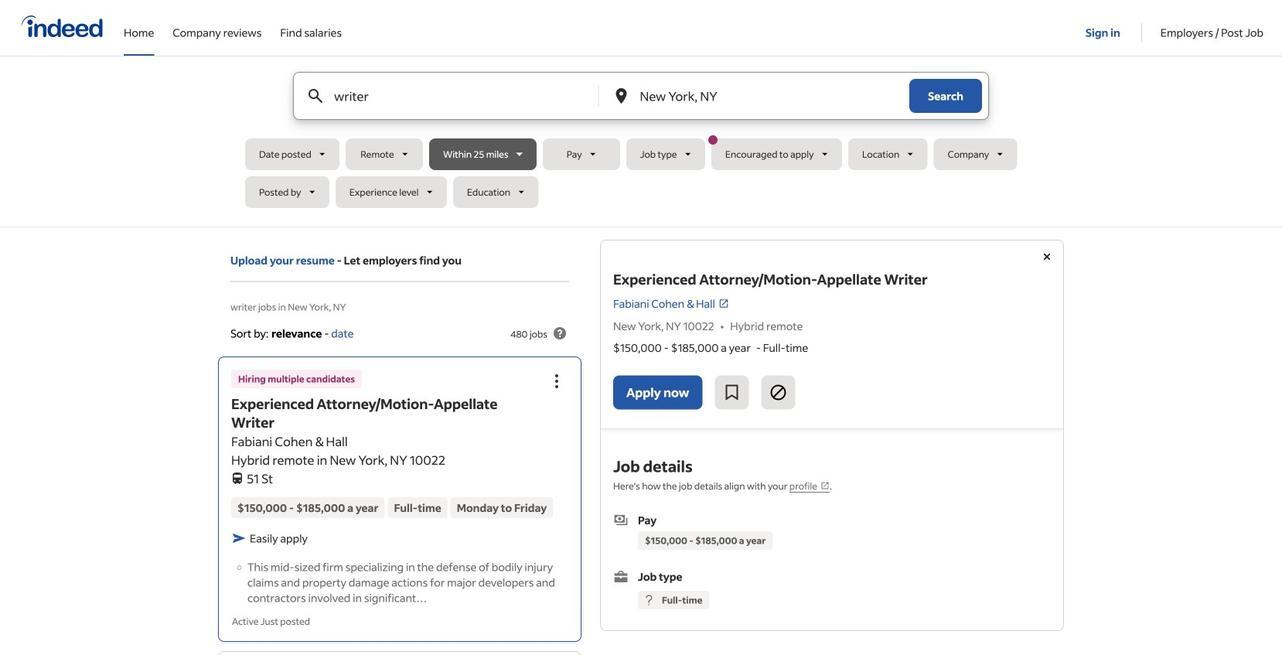 Task type: vqa. For each thing, say whether or not it's contained in the screenshot.
ability to the bottom
no



Task type: describe. For each thing, give the bounding box(es) containing it.
help icon image
[[551, 324, 569, 343]]

transit information image
[[231, 469, 244, 484]]

save this job image
[[723, 383, 741, 402]]

close job details image
[[1038, 247, 1056, 266]]

job actions for experienced attorney/motion-appellate writer is collapsed image
[[548, 372, 566, 390]]

missing qualification image
[[642, 593, 656, 607]]

not interested image
[[769, 383, 788, 402]]



Task type: locate. For each thing, give the bounding box(es) containing it.
fabiani cohen & hall (opens in a new tab) image
[[718, 298, 729, 309]]

search: Job title, keywords, or company text field
[[331, 73, 573, 119]]

None search field
[[245, 72, 1037, 214]]

job preferences (opens in a new window) image
[[821, 481, 830, 490]]

Edit location text field
[[637, 73, 879, 119]]



